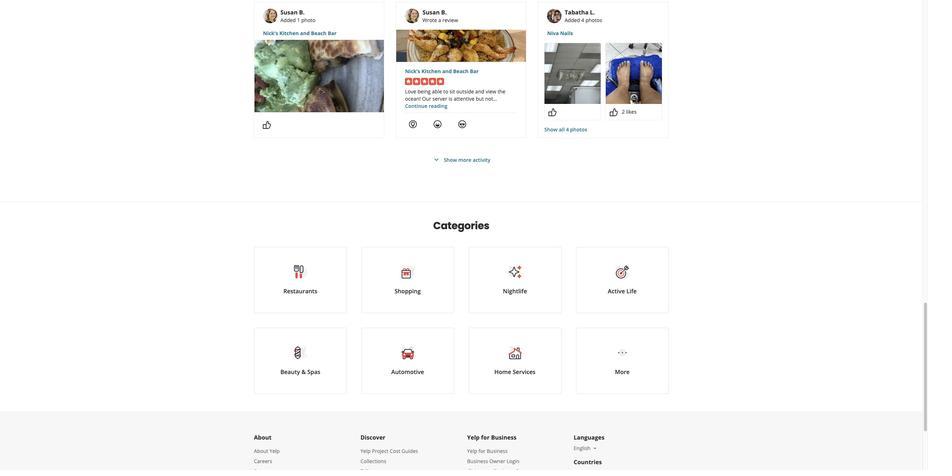 Task type: vqa. For each thing, say whether or not it's contained in the screenshot.
United States dropdown button
no



Task type: locate. For each thing, give the bounding box(es) containing it.
show more activity button
[[432, 156, 491, 164]]

4 right all
[[566, 126, 569, 133]]

2 photo of susan b. image from the left
[[405, 9, 420, 23]]

susan b. link up the 1
[[280, 8, 305, 16]]

about
[[254, 434, 272, 442], [254, 448, 268, 455]]

about for about
[[254, 434, 272, 442]]

1 vertical spatial beach
[[453, 68, 469, 75]]

1 susan from the left
[[280, 8, 298, 16]]

1 horizontal spatial b.
[[441, 8, 447, 16]]

like feed item image up show all 4 photos
[[548, 108, 557, 117]]

0 horizontal spatial show
[[444, 156, 457, 163]]

show right 24 chevron down v2 image at the left top of page
[[444, 156, 457, 163]]

niva nails
[[547, 30, 573, 37]]

life
[[627, 288, 637, 296]]

0 vertical spatial nick's kitchen and beach bar
[[263, 30, 337, 37]]

login
[[507, 458, 520, 465]]

about yelp careers
[[254, 448, 280, 465]]

0 vertical spatial for
[[481, 434, 490, 442]]

beach
[[311, 30, 327, 37], [453, 68, 469, 75]]

niva nails link
[[547, 30, 660, 37]]

photo of susan b. image left the susan b. added 1 photo
[[263, 9, 278, 23]]

likes
[[626, 108, 637, 115]]

active life link
[[576, 247, 669, 314]]

wrote
[[423, 17, 437, 24]]

1 horizontal spatial show
[[544, 126, 558, 133]]

like feed item image
[[262, 121, 271, 129]]

open photo lightbox image for first like feed item icon from the left
[[545, 43, 601, 104]]

1 horizontal spatial open photo lightbox image
[[606, 43, 662, 104]]

careers
[[254, 458, 272, 465]]

photos right all
[[570, 126, 587, 133]]

photo of susan b. image
[[263, 9, 278, 23], [405, 9, 420, 23]]

show left all
[[544, 126, 558, 133]]

1 vertical spatial 4
[[566, 126, 569, 133]]

show inside dropdown button
[[544, 126, 558, 133]]

susan b. link
[[280, 8, 305, 16], [423, 8, 447, 16]]

0 horizontal spatial b.
[[299, 8, 305, 16]]

1 vertical spatial business
[[487, 448, 508, 455]]

2
[[622, 108, 625, 115]]

1 vertical spatial bar
[[470, 68, 479, 75]]

more
[[458, 156, 472, 163]]

0 horizontal spatial like feed item image
[[548, 108, 557, 117]]

kitchen
[[279, 30, 299, 37], [422, 68, 441, 75]]

susan inside the susan b. added 1 photo
[[280, 8, 298, 16]]

nick's kitchen and beach bar up 5 star rating image
[[405, 68, 479, 75]]

1 horizontal spatial beach
[[453, 68, 469, 75]]

added for tabatha l.
[[565, 17, 580, 24]]

explore recent activity section section
[[248, 0, 675, 202]]

collections
[[361, 458, 386, 465]]

1 horizontal spatial nick's kitchen and beach bar link
[[405, 68, 518, 75]]

business down 'yelp for business' link
[[467, 458, 488, 465]]

shopping link
[[361, 247, 454, 314]]

0 horizontal spatial nick's kitchen and beach bar
[[263, 30, 337, 37]]

0 vertical spatial nick's
[[263, 30, 278, 37]]

like feed item image
[[548, 108, 557, 117], [610, 108, 618, 117]]

susan up the 1
[[280, 8, 298, 16]]

beauty
[[280, 368, 300, 376]]

beauty & spas
[[280, 368, 320, 376]]

added inside tabatha l. added 4 photos
[[565, 17, 580, 24]]

0 vertical spatial nick's kitchen and beach bar link
[[263, 30, 375, 37]]

show for show more activity
[[444, 156, 457, 163]]

susan b. link for susan b. added 1 photo
[[280, 8, 305, 16]]

yelp up 'yelp for business' link
[[467, 434, 480, 442]]

2 susan from the left
[[423, 8, 440, 16]]

automotive link
[[361, 328, 454, 395]]

1 susan b. link from the left
[[280, 8, 305, 16]]

kitchen for left nick's kitchen and beach bar link
[[279, 30, 299, 37]]

1 vertical spatial and
[[442, 68, 452, 75]]

1 horizontal spatial 4
[[581, 17, 584, 24]]

1 vertical spatial show
[[444, 156, 457, 163]]

category navigation section navigation
[[247, 202, 676, 412]]

for up 'yelp for business' link
[[481, 434, 490, 442]]

yelp for yelp for business business owner login
[[467, 448, 477, 455]]

photo of susan b. image left wrote
[[405, 9, 420, 23]]

susan b. added 1 photo
[[280, 8, 316, 24]]

yelp up collections link
[[361, 448, 371, 455]]

susan b. link for susan b. wrote a review
[[423, 8, 447, 16]]

for
[[481, 434, 490, 442], [479, 448, 485, 455]]

nightlife
[[503, 288, 527, 296]]

1 vertical spatial nick's kitchen and beach bar
[[405, 68, 479, 75]]

yelp inside yelp for business business owner login
[[467, 448, 477, 455]]

about up about yelp link
[[254, 434, 272, 442]]

2 added from the left
[[565, 17, 580, 24]]

show inside "button"
[[444, 156, 457, 163]]

4 down tabatha l. "link"
[[581, 17, 584, 24]]

show all 4 photos
[[544, 126, 587, 133]]

owner
[[489, 458, 505, 465]]

1 horizontal spatial kitchen
[[422, 68, 441, 75]]

continue reading
[[405, 103, 448, 110]]

continue
[[405, 103, 428, 110]]

nick's kitchen and beach bar
[[263, 30, 337, 37], [405, 68, 479, 75]]

0 horizontal spatial susan b. link
[[280, 8, 305, 16]]

business
[[491, 434, 517, 442], [487, 448, 508, 455], [467, 458, 488, 465]]

kitchen for right nick's kitchen and beach bar link
[[422, 68, 441, 75]]

1 horizontal spatial nick's
[[405, 68, 420, 75]]

1 horizontal spatial like feed item image
[[610, 108, 618, 117]]

2 susan b. link from the left
[[423, 8, 447, 16]]

about up careers on the bottom
[[254, 448, 268, 455]]

2 open photo lightbox image from the left
[[606, 43, 662, 104]]

0 vertical spatial business
[[491, 434, 517, 442]]

4
[[581, 17, 584, 24], [566, 126, 569, 133]]

0 vertical spatial about
[[254, 434, 272, 442]]

0 vertical spatial kitchen
[[279, 30, 299, 37]]

susan up wrote
[[423, 8, 440, 16]]

0 horizontal spatial susan
[[280, 8, 298, 16]]

1 added from the left
[[280, 17, 296, 24]]

yelp
[[467, 434, 480, 442], [270, 448, 280, 455], [361, 448, 371, 455], [467, 448, 477, 455]]

nick's kitchen and beach bar down the 1
[[263, 30, 337, 37]]

1 vertical spatial nick's
[[405, 68, 420, 75]]

0 vertical spatial and
[[300, 30, 310, 37]]

show
[[544, 126, 558, 133], [444, 156, 457, 163]]

photos
[[586, 17, 602, 24], [570, 126, 587, 133]]

for up business owner login link
[[479, 448, 485, 455]]

countries
[[574, 459, 602, 467]]

1 vertical spatial about
[[254, 448, 268, 455]]

more
[[615, 368, 630, 376]]

bar
[[328, 30, 337, 37], [470, 68, 479, 75]]

1 horizontal spatial susan b. link
[[423, 8, 447, 16]]

and down photo
[[300, 30, 310, 37]]

nick's kitchen and beach bar link
[[263, 30, 375, 37], [405, 68, 518, 75]]

b. up review
[[441, 8, 447, 16]]

0 horizontal spatial and
[[300, 30, 310, 37]]

collections link
[[361, 458, 386, 465]]

1 vertical spatial for
[[479, 448, 485, 455]]

restaurants link
[[254, 247, 347, 314]]

yelp for business business owner login
[[467, 448, 520, 465]]

business up owner
[[487, 448, 508, 455]]

yelp for yelp for business
[[467, 434, 480, 442]]

about inside about yelp careers
[[254, 448, 268, 455]]

0 vertical spatial beach
[[311, 30, 327, 37]]

2 about from the top
[[254, 448, 268, 455]]

susan b. wrote a review
[[423, 8, 458, 24]]

photos down l.
[[586, 17, 602, 24]]

nick's
[[263, 30, 278, 37], [405, 68, 420, 75]]

susan for susan b. added 1 photo
[[280, 8, 298, 16]]

susan b. link up wrote
[[423, 8, 447, 16]]

2 like feed item image from the left
[[610, 108, 618, 117]]

0 horizontal spatial open photo lightbox image
[[545, 43, 601, 104]]

1 about from the top
[[254, 434, 272, 442]]

0 vertical spatial 4
[[581, 17, 584, 24]]

and
[[300, 30, 310, 37], [442, 68, 452, 75]]

kitchen down the 1
[[279, 30, 299, 37]]

1 horizontal spatial susan
[[423, 8, 440, 16]]

yelp up careers on the bottom
[[270, 448, 280, 455]]

added
[[280, 17, 296, 24], [565, 17, 580, 24]]

0 horizontal spatial added
[[280, 17, 296, 24]]

business up 'yelp for business' link
[[491, 434, 517, 442]]

1 vertical spatial photos
[[570, 126, 587, 133]]

1 photo of susan b. image from the left
[[263, 9, 278, 23]]

1 b. from the left
[[299, 8, 305, 16]]

1 horizontal spatial and
[[442, 68, 452, 75]]

1 open photo lightbox image from the left
[[545, 43, 601, 104]]

like feed item image left the 2
[[610, 108, 618, 117]]

b. up the 1
[[299, 8, 305, 16]]

yelp up business owner login link
[[467, 448, 477, 455]]

0 vertical spatial bar
[[328, 30, 337, 37]]

susan inside susan b. wrote a review
[[423, 8, 440, 16]]

1 horizontal spatial photo of susan b. image
[[405, 9, 420, 23]]

0 horizontal spatial photo of susan b. image
[[263, 9, 278, 23]]

kitchen up 5 star rating image
[[422, 68, 441, 75]]

added down tabatha on the right of the page
[[565, 17, 580, 24]]

1 horizontal spatial bar
[[470, 68, 479, 75]]

yelp inside yelp project cost guides collections
[[361, 448, 371, 455]]

1 vertical spatial nick's kitchen and beach bar link
[[405, 68, 518, 75]]

2 vertical spatial business
[[467, 458, 488, 465]]

tabatha l. link
[[565, 8, 595, 16]]

0 horizontal spatial bar
[[328, 30, 337, 37]]

0 horizontal spatial beach
[[311, 30, 327, 37]]

b. inside the susan b. added 1 photo
[[299, 8, 305, 16]]

0 horizontal spatial 4
[[566, 126, 569, 133]]

show all 4 photos button
[[544, 126, 587, 133]]

added left the 1
[[280, 17, 296, 24]]

1 horizontal spatial added
[[565, 17, 580, 24]]

0 horizontal spatial kitchen
[[279, 30, 299, 37]]

0 vertical spatial photos
[[586, 17, 602, 24]]

b. inside susan b. wrote a review
[[441, 8, 447, 16]]

b.
[[299, 8, 305, 16], [441, 8, 447, 16]]

open photo lightbox image
[[545, 43, 601, 104], [606, 43, 662, 104]]

2 b. from the left
[[441, 8, 447, 16]]

and up 5 star rating image
[[442, 68, 452, 75]]

1 vertical spatial kitchen
[[422, 68, 441, 75]]

for inside yelp for business business owner login
[[479, 448, 485, 455]]

0 vertical spatial show
[[544, 126, 558, 133]]

tabatha
[[565, 8, 589, 16]]

added inside the susan b. added 1 photo
[[280, 17, 296, 24]]

beach for left nick's kitchen and beach bar link
[[311, 30, 327, 37]]

susan
[[280, 8, 298, 16], [423, 8, 440, 16]]

activity
[[473, 156, 491, 163]]

yelp for business
[[467, 434, 517, 442]]

project
[[372, 448, 389, 455]]



Task type: describe. For each thing, give the bounding box(es) containing it.
discover
[[361, 434, 385, 442]]

automotive
[[391, 368, 424, 376]]

business owner login link
[[467, 458, 520, 465]]

added for susan b.
[[280, 17, 296, 24]]

active life
[[608, 288, 637, 296]]

0 horizontal spatial nick's kitchen and beach bar link
[[263, 30, 375, 37]]

for for yelp for business business owner login
[[479, 448, 485, 455]]

a
[[438, 17, 441, 24]]

yelp for business link
[[467, 448, 508, 455]]

beach for right nick's kitchen and beach bar link
[[453, 68, 469, 75]]

b. for susan b. wrote a review
[[441, 8, 447, 16]]

categories
[[433, 219, 489, 233]]

continue reading button
[[405, 103, 448, 110]]

photos inside dropdown button
[[570, 126, 587, 133]]

about for about yelp careers
[[254, 448, 268, 455]]

cost
[[390, 448, 400, 455]]

show more activity
[[444, 156, 491, 163]]

languages
[[574, 434, 605, 442]]

niva
[[547, 30, 559, 37]]

yelp project cost guides link
[[361, 448, 418, 455]]

photo
[[301, 17, 316, 24]]

spas
[[307, 368, 320, 376]]

nails
[[560, 30, 573, 37]]

photo of susan b. image for susan b. wrote a review
[[405, 9, 420, 23]]

review
[[443, 17, 458, 24]]

beauty & spas link
[[254, 328, 347, 395]]

services
[[513, 368, 536, 376]]

4 inside tabatha l. added 4 photos
[[581, 17, 584, 24]]

24 useful v2 image
[[409, 120, 418, 129]]

open photo lightbox image for second like feed item icon
[[606, 43, 662, 104]]

careers link
[[254, 458, 272, 465]]

bar for left nick's kitchen and beach bar link
[[328, 30, 337, 37]]

24 funny v2 image
[[433, 120, 442, 129]]

english
[[574, 445, 591, 452]]

&
[[302, 368, 306, 376]]

16 chevron down v2 image
[[592, 446, 598, 452]]

all
[[559, 126, 565, 133]]

shopping
[[395, 288, 421, 296]]

l.
[[590, 8, 595, 16]]

restaurants
[[283, 288, 317, 296]]

about yelp link
[[254, 448, 280, 455]]

show for show all 4 photos
[[544, 126, 558, 133]]

nightlife link
[[469, 247, 561, 314]]

24 cool v2 image
[[458, 120, 467, 129]]

tabatha l. added 4 photos
[[565, 8, 602, 24]]

bar for right nick's kitchen and beach bar link
[[470, 68, 479, 75]]

business for yelp for business
[[491, 434, 517, 442]]

yelp project cost guides collections
[[361, 448, 418, 465]]

english button
[[574, 445, 598, 452]]

for for yelp for business
[[481, 434, 490, 442]]

guides
[[402, 448, 418, 455]]

b. for susan b. added 1 photo
[[299, 8, 305, 16]]

0 horizontal spatial nick's
[[263, 30, 278, 37]]

yelp for yelp project cost guides collections
[[361, 448, 371, 455]]

photos inside tabatha l. added 4 photos
[[586, 17, 602, 24]]

home services link
[[469, 328, 561, 395]]

business for yelp for business business owner login
[[487, 448, 508, 455]]

1
[[297, 17, 300, 24]]

4 inside dropdown button
[[566, 126, 569, 133]]

photo of tabatha l. image
[[547, 9, 562, 23]]

yelp inside about yelp careers
[[270, 448, 280, 455]]

home
[[495, 368, 511, 376]]

home services
[[495, 368, 536, 376]]

24 chevron down v2 image
[[432, 156, 441, 164]]

2 likes
[[622, 108, 637, 115]]

reading
[[429, 103, 448, 110]]

1 horizontal spatial nick's kitchen and beach bar
[[405, 68, 479, 75]]

susan for susan b. wrote a review
[[423, 8, 440, 16]]

1 like feed item image from the left
[[548, 108, 557, 117]]

photo of susan b. image for susan b. added 1 photo
[[263, 9, 278, 23]]

more link
[[576, 328, 669, 395]]

active
[[608, 288, 625, 296]]

5 star rating image
[[405, 78, 444, 85]]



